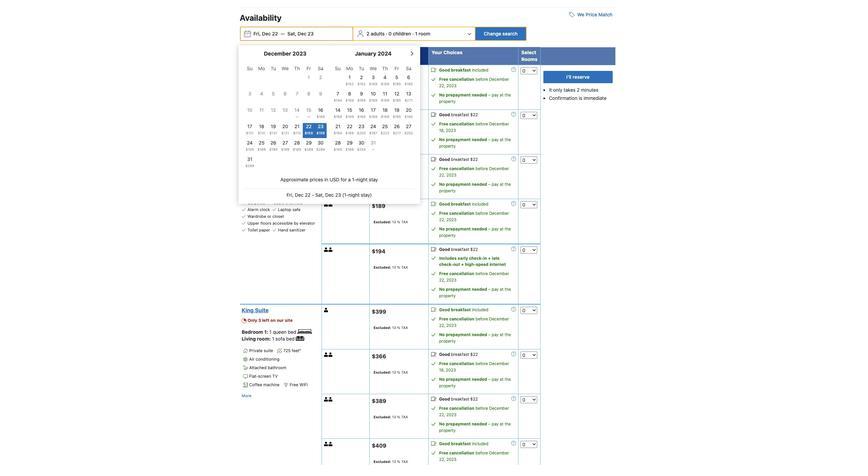 Task type: describe. For each thing, give the bounding box(es) containing it.
27 for 27 $252
[[406, 124, 411, 129]]

good breakfast $22 for $389
[[439, 397, 478, 402]]

mo for january
[[346, 66, 353, 71]]

safe
[[282, 139, 290, 144]]

7 at from the top
[[500, 377, 504, 382]]

7 before december 22, 2023 from the top
[[439, 451, 509, 463]]

28 January 2024 checkbox
[[332, 140, 344, 155]]

20 for 20 $195
[[406, 107, 412, 113]]

0 vertical spatial check-
[[469, 256, 483, 261]]

20 January 2024 checkbox
[[403, 107, 415, 122]]

15 December 2023 checkbox
[[303, 107, 315, 122]]

excluded: 13 % tax for $159
[[374, 131, 408, 135]]

17 $169
[[369, 107, 377, 119]]

safe
[[292, 207, 300, 212]]

$200
[[357, 131, 366, 135]]

2 $22 from the top
[[470, 157, 478, 162]]

8 for 8
[[307, 91, 310, 97]]

28 $189
[[293, 140, 301, 152]]

private
[[249, 349, 263, 354]]

$289 for 30
[[316, 147, 325, 152]]

15 January 2024 checkbox
[[344, 107, 356, 122]]

1 more details on meals and payment options image from the top
[[511, 67, 516, 72]]

5 free cancellation from the top
[[439, 271, 474, 277]]

4 no prepayment needed from the top
[[439, 227, 487, 232]]

paper
[[259, 228, 270, 233]]

excluded: 13 % tax for $389
[[374, 415, 408, 419]]

1 – from the top
[[488, 93, 491, 98]]

5 no from the top
[[439, 287, 445, 292]]

20 December 2023 checkbox
[[279, 123, 291, 138]]

3 – from the top
[[488, 182, 491, 187]]

26 $217
[[393, 124, 401, 135]]

wardrobe or closet
[[247, 214, 284, 219]]

13 for $399
[[392, 326, 396, 330]]

4 before december 22, 2023 from the top
[[439, 271, 509, 283]]

18 January 2024 checkbox
[[379, 107, 391, 122]]

27 December 2023 checkbox
[[279, 140, 291, 155]]

$189 for 16
[[316, 115, 325, 119]]

$199 for 27
[[281, 147, 289, 152]]

laptop safe
[[278, 207, 300, 212]]

it only takes 2 minutes confirmation is immediate
[[549, 87, 607, 101]]

29 December 2023 checkbox
[[303, 140, 315, 155]]

3 needed from the top
[[472, 182, 487, 187]]

$223
[[381, 131, 389, 135]]

tax for $399
[[401, 326, 408, 330]]

2 horizontal spatial $189
[[372, 203, 385, 209]]

before december 18, 2023 for $366
[[439, 361, 509, 373]]

7 no from the top
[[439, 377, 445, 382]]

immediate
[[584, 95, 607, 101]]

26 January 2024 checkbox
[[391, 123, 403, 138]]

heating
[[247, 187, 262, 192]]

7 – pay at the property from the top
[[439, 377, 511, 389]]

flat-
[[249, 374, 258, 379]]

4 more details on meals and payment options image from the top
[[511, 441, 516, 446]]

6 property from the top
[[439, 339, 456, 344]]

23 January 2024 checkbox
[[356, 123, 367, 138]]

2 good breakfast $22 from the top
[[439, 157, 478, 162]]

december 2023
[[264, 51, 306, 57]]

27 $199
[[281, 140, 289, 152]]

3 property from the top
[[439, 188, 456, 194]]

tax for $159
[[401, 131, 408, 135]]

room(s)
[[279, 180, 294, 185]]

0 vertical spatial +
[[488, 256, 491, 261]]

8 property from the top
[[439, 428, 456, 434]]

19 for 19 $131
[[271, 124, 276, 129]]

1 for 1 $152
[[349, 74, 351, 80]]

6 needed from the top
[[472, 332, 487, 338]]

13 for $366
[[392, 371, 396, 375]]

we inside dropdown button
[[577, 12, 584, 17]]

27 for 27 $199
[[282, 140, 288, 146]]

25 for 25 $169
[[259, 140, 264, 146]]

7 property from the top
[[439, 384, 456, 389]]

3 more details on meals and payment options image from the top
[[511, 397, 516, 401]]

17 $121
[[246, 124, 254, 135]]

by
[[294, 221, 298, 226]]

7 $144
[[334, 91, 342, 102]]

good breakfast $22 for $159
[[439, 112, 478, 117]]

18 December 2023 checkbox
[[256, 123, 267, 138]]

feet² for 356 feet²
[[281, 92, 290, 97]]

25 December 2023 checkbox
[[256, 140, 267, 155]]

8 no from the top
[[439, 422, 445, 427]]

$144
[[334, 98, 342, 102]]

stay)
[[361, 192, 372, 198]]

dec down approximate prices in usd for a 1-night stay
[[325, 192, 334, 198]]

31 December 2023 checkbox
[[244, 156, 256, 171]]

25 for 25 $223
[[382, 124, 388, 129]]

6 $195
[[405, 74, 413, 86]]

7 January 2024 checkbox
[[332, 90, 344, 105]]

1 prepayment from the top
[[446, 93, 471, 98]]

1 vertical spatial clock
[[260, 207, 270, 212]]

toiletries
[[257, 139, 274, 144]]

alarm clock
[[247, 207, 270, 212]]

breakfast for $366
[[451, 352, 469, 357]]

5 no prepayment needed from the top
[[439, 287, 487, 292]]

su for december
[[247, 66, 253, 71]]

living
[[242, 336, 256, 342]]

6 before december 22, 2023 from the top
[[439, 406, 509, 418]]

king suite link
[[242, 307, 318, 314]]

21 December 2023 checkbox
[[291, 123, 303, 138]]

dec up december 2023
[[298, 31, 306, 37]]

0 horizontal spatial room
[[252, 92, 262, 97]]

23 inside 23 $159
[[318, 124, 323, 129]]

$169 for 14
[[334, 115, 342, 119]]

excluded: 13 % tax for $189
[[374, 220, 408, 224]]

4 – pay at the property from the top
[[439, 227, 511, 238]]

19 January 2024 checkbox
[[391, 107, 403, 122]]

26 for 26 $199
[[270, 140, 276, 146]]

1 no from the top
[[439, 93, 445, 98]]

tax for $366
[[401, 371, 408, 375]]

number
[[325, 50, 344, 55]]

18 $131
[[258, 124, 265, 135]]

we for january 2024
[[370, 66, 377, 71]]

$409
[[372, 443, 386, 449]]

5 22, from the top
[[439, 323, 445, 328]]

18, for $159
[[439, 128, 445, 133]]

$271
[[405, 98, 413, 102]]

2 – pay at the property from the top
[[439, 137, 511, 149]]

1 no prepayment needed from the top
[[439, 93, 487, 98]]

31 —
[[371, 140, 376, 152]]

4 January 2024 checkbox
[[379, 74, 391, 89]]

on
[[270, 318, 276, 323]]

price for we
[[586, 12, 597, 17]]

5 at from the top
[[500, 287, 504, 292]]

towels
[[291, 146, 304, 151]]

toilet paper
[[247, 228, 270, 233]]

cable channels
[[273, 200, 303, 205]]

good for $189
[[439, 202, 450, 207]]

3 before december 22, 2023 from the top
[[439, 211, 509, 223]]

13 for $179
[[392, 86, 396, 90]]

socket near the bed
[[268, 152, 307, 158]]

6 cancellation from the top
[[449, 317, 474, 322]]

select rooms
[[521, 50, 537, 62]]

$289 for 31
[[245, 164, 254, 168]]

22 left -
[[305, 192, 311, 198]]

internet
[[490, 262, 506, 267]]

6 good from the top
[[439, 308, 450, 313]]

$189 for 28
[[293, 147, 301, 152]]

20 $131
[[281, 124, 289, 135]]

8 – from the top
[[488, 422, 491, 427]]

we price match button
[[566, 9, 615, 21]]

carpeted
[[247, 200, 265, 205]]

upper
[[247, 221, 259, 226]]

0 vertical spatial night
[[356, 177, 368, 183]]

2 coffee machine from the top
[[249, 383, 280, 388]]

0 vertical spatial room
[[243, 50, 256, 55]]

$169 for 10
[[369, 98, 377, 102]]

18, for $366
[[439, 368, 445, 373]]

wardrobe
[[247, 214, 266, 219]]

7 for 7 $144
[[337, 91, 339, 97]]

5 before december 22, 2023 from the top
[[439, 317, 509, 328]]

1 horizontal spatial clock
[[293, 193, 303, 199]]

private suite
[[249, 349, 273, 354]]

5 needed from the top
[[472, 287, 487, 292]]

7 prepayment from the top
[[446, 377, 471, 382]]

2 coffee from the top
[[249, 383, 262, 388]]

— up december 2023
[[281, 31, 285, 37]]

desk
[[247, 159, 257, 164]]

1 good from the top
[[439, 68, 450, 73]]

excluded: for $189
[[374, 220, 391, 224]]

12 December 2023 checkbox
[[267, 107, 279, 122]]

12 for 12
[[271, 107, 276, 113]]

air conditioning
[[249, 357, 279, 362]]

1 inside 'dropdown button'
[[415, 31, 417, 37]]

conditioning
[[256, 357, 279, 362]]

1 · from the left
[[386, 31, 387, 37]]

0 vertical spatial bed
[[299, 152, 307, 158]]

% for $409
[[397, 460, 400, 464]]

excluded: 13 % tax for $366
[[374, 371, 408, 375]]

availability
[[240, 13, 282, 23]]

3 good breakfast included from the top
[[439, 308, 488, 313]]

13 inside "13 $271"
[[406, 91, 411, 97]]

$152 for 1
[[346, 82, 354, 86]]

hand sanitizer
[[278, 228, 306, 233]]

24 January 2024 checkbox
[[367, 123, 379, 138]]

it
[[549, 87, 552, 93]]

21 $110
[[293, 124, 301, 135]]

fri, dec 22 button
[[251, 28, 281, 40]]

$169 for 16
[[357, 115, 366, 119]]

0 vertical spatial in
[[324, 177, 328, 183]]

1 cancellation from the top
[[449, 77, 474, 82]]

10 December 2023 checkbox
[[244, 107, 256, 122]]

$22 for $389
[[470, 397, 478, 402]]

5 $195
[[393, 74, 401, 86]]

1 attached from the top
[[249, 109, 267, 114]]

5 property from the top
[[439, 294, 456, 299]]

2 attached bathroom from the top
[[249, 366, 286, 371]]

1 property from the top
[[439, 99, 456, 104]]

7 needed from the top
[[472, 377, 487, 382]]

14 December 2023 checkbox
[[291, 107, 303, 122]]

30 December 2023 checkbox
[[315, 140, 326, 155]]

free toiletries
[[247, 139, 274, 144]]

3 free cancellation from the top
[[439, 166, 474, 171]]

2 December 2023 checkbox
[[315, 74, 326, 89]]

match
[[598, 12, 613, 17]]

type
[[257, 50, 269, 55]]

5 pay from the top
[[492, 287, 499, 292]]

27 $252
[[404, 124, 413, 135]]

2 more details on meals and payment options image from the top
[[511, 157, 516, 161]]

breakfast for $189
[[451, 202, 471, 207]]

3 no from the top
[[439, 182, 445, 187]]

4 no from the top
[[439, 227, 445, 232]]

change search button
[[476, 27, 526, 40]]

or for wardrobe
[[267, 214, 271, 219]]

5 December 2023 checkbox
[[267, 90, 279, 105]]

4 cancellation from the top
[[449, 211, 474, 216]]

4 good breakfast included from the top
[[439, 442, 488, 447]]

6 breakfast from the top
[[451, 308, 471, 313]]

2 free wifi from the top
[[290, 383, 308, 388]]

$254
[[357, 147, 366, 152]]

2 inside it only takes 2 minutes confirmation is immediate
[[577, 87, 580, 93]]

2 wifi from the top
[[299, 383, 308, 388]]

2 attached from the top
[[249, 366, 267, 371]]

4 for 4 $169
[[384, 74, 387, 80]]

11 January 2024 checkbox
[[379, 90, 391, 105]]

23 inside 23 $200
[[359, 124, 364, 129]]

king for king room
[[242, 68, 254, 74]]

or for bathtub
[[264, 146, 268, 151]]

dec down ipod
[[295, 192, 304, 198]]

11 for 11
[[259, 107, 264, 113]]

su for january
[[335, 66, 341, 71]]

good for $366
[[439, 352, 450, 357]]

% for $366
[[397, 371, 400, 375]]

1 attached bathroom from the top
[[249, 109, 286, 114]]

27 January 2024 checkbox
[[403, 123, 415, 138]]

9 $169
[[357, 91, 366, 102]]

early
[[458, 256, 468, 261]]

1 horizontal spatial 3
[[258, 318, 261, 323]]

confirmation
[[549, 95, 577, 101]]

7 – from the top
[[488, 377, 491, 382]]

8 $169
[[346, 91, 354, 102]]

22 inside 22 $169
[[347, 124, 352, 129]]

change
[[484, 31, 501, 37]]

$169 for 29
[[346, 147, 354, 152]]

hairdryer
[[270, 187, 288, 192]]

6 no from the top
[[439, 332, 445, 338]]

8 at from the top
[[500, 422, 504, 427]]

excluded: for $389
[[374, 415, 391, 419]]

king suite
[[242, 308, 269, 314]]

dec down availability
[[262, 31, 271, 37]]

screen
[[258, 374, 271, 379]]

7 cancellation from the top
[[449, 361, 474, 367]]

22 $169
[[346, 124, 354, 135]]

19 $131
[[270, 124, 277, 135]]

2 cancellation from the top
[[449, 122, 474, 127]]

room type
[[243, 50, 269, 55]]

14 for 14 $169
[[335, 107, 340, 113]]

your choices
[[432, 50, 462, 55]]

8 – pay at the property from the top
[[439, 422, 511, 434]]

bathtub
[[247, 146, 263, 151]]

$169 for 21
[[334, 131, 342, 135]]

14 —
[[294, 107, 300, 119]]

january 2024
[[355, 51, 392, 57]]

1 free wifi from the top
[[290, 126, 308, 131]]

king room link
[[242, 67, 318, 74]]

31 for 31 $289
[[247, 156, 252, 162]]

upper floors accessible by elevator
[[247, 221, 315, 226]]

23 December 2023 checkbox
[[315, 123, 326, 138]]

dock
[[306, 187, 315, 192]]

5 prepayment from the top
[[446, 287, 471, 292]]

8 pay from the top
[[492, 422, 499, 427]]

28 for 28 $169
[[335, 140, 341, 146]]

1 before december 22, 2023 from the top
[[439, 77, 509, 88]]

4 at from the top
[[500, 227, 504, 232]]

1 vertical spatial night
[[348, 192, 360, 198]]

24 December 2023 checkbox
[[244, 140, 256, 155]]

3 no prepayment needed from the top
[[439, 182, 487, 187]]

minutes
[[581, 87, 598, 93]]

4 – from the top
[[488, 227, 491, 232]]

2 – from the top
[[488, 137, 491, 142]]

$187
[[369, 131, 377, 135]]

cable
[[273, 200, 284, 205]]

$159 up 24 $187 at the left top of the page
[[372, 114, 385, 120]]

prices
[[310, 177, 323, 183]]

3 December 2023 checkbox
[[244, 90, 256, 105]]

2 free cancellation from the top
[[439, 122, 474, 127]]

3 pay from the top
[[492, 182, 499, 187]]

4 December 2023 checkbox
[[256, 90, 267, 105]]

8 January 2024 checkbox
[[344, 90, 356, 105]]

toilet for toilet
[[298, 139, 309, 144]]

of
[[345, 50, 350, 55]]

1 for 1 room
[[249, 92, 251, 97]]

(1-
[[342, 192, 348, 198]]

4 22, from the top
[[439, 278, 445, 283]]

$169 for 15
[[346, 115, 354, 119]]

interconnecting room(s) available
[[247, 180, 312, 185]]

included for more details on meals and payment options image corresponding to $189
[[472, 202, 488, 207]]

13 $271
[[405, 91, 413, 102]]

$169 for 11
[[381, 98, 389, 102]]

9 cancellation from the top
[[449, 451, 474, 456]]

18 for 18 $169
[[382, 107, 388, 113]]

2 · from the left
[[412, 31, 414, 37]]

25 $169
[[257, 140, 266, 152]]

3 excluded: from the top
[[374, 175, 391, 179]]

excluded: 13 % tax for $399
[[374, 326, 408, 330]]

$22 for $366
[[470, 352, 478, 357]]

children
[[393, 31, 411, 37]]

bed for 1 sofa bed
[[286, 336, 295, 342]]

29 January 2024 checkbox
[[344, 140, 356, 155]]

1 coffee from the top
[[249, 126, 262, 131]]

12 for 12 $195
[[394, 91, 399, 97]]

7 December 2023 checkbox
[[291, 90, 303, 105]]



Task type: locate. For each thing, give the bounding box(es) containing it.
$289 for 29
[[304, 147, 313, 152]]

1 horizontal spatial mo
[[346, 66, 353, 71]]

+ left late
[[488, 256, 491, 261]]

3 $131 from the left
[[281, 131, 289, 135]]

5 inside 5 $195
[[395, 74, 398, 80]]

2 good from the top
[[439, 112, 450, 117]]

1 inside 1 $152
[[349, 74, 351, 80]]

8 tax from the top
[[401, 460, 408, 464]]

1 28 from the left
[[294, 140, 300, 146]]

socket
[[268, 152, 281, 158]]

30 up $254
[[358, 140, 364, 146]]

8 for 8 $169
[[348, 91, 351, 97]]

6 – from the top
[[488, 332, 491, 338]]

flat-screen tv
[[249, 374, 278, 379]]

1 horizontal spatial we
[[370, 66, 377, 71]]

coffee machine down screen
[[249, 383, 280, 388]]

$169 inside 17 january 2024 'option'
[[369, 115, 377, 119]]

1 $199 from the left
[[269, 147, 277, 152]]

7 free cancellation from the top
[[439, 361, 474, 367]]

6 pay from the top
[[492, 332, 499, 338]]

0 horizontal spatial 16
[[318, 107, 323, 113]]

1 left 2 $152
[[349, 74, 351, 80]]

couch image
[[296, 336, 304, 341]]

13
[[392, 86, 396, 90], [406, 91, 411, 97], [283, 107, 288, 113], [392, 131, 396, 135], [392, 220, 396, 224], [392, 265, 396, 270], [392, 326, 396, 330], [392, 371, 396, 375], [392, 415, 396, 419], [392, 460, 396, 464]]

2 21 from the left
[[335, 124, 340, 129]]

1 before december 18, 2023 from the top
[[439, 122, 509, 133]]

mo for december
[[258, 66, 265, 71]]

0 vertical spatial 19
[[394, 107, 399, 113]]

27 inside the 27 $199
[[282, 140, 288, 146]]

$195 for 12
[[393, 98, 401, 102]]

2 su from the left
[[335, 66, 341, 71]]

2 inside 2 $152
[[360, 74, 363, 80]]

1 horizontal spatial tu
[[359, 66, 364, 71]]

1 horizontal spatial ·
[[412, 31, 414, 37]]

10 for 10 $169
[[371, 91, 376, 97]]

0 horizontal spatial $152
[[346, 82, 354, 86]]

1 vertical spatial 18
[[259, 124, 264, 129]]

12 inside 12 $195
[[394, 91, 399, 97]]

$195 inside 20 january 2024 checkbox
[[405, 115, 413, 119]]

we left match
[[577, 12, 584, 17]]

21
[[294, 124, 299, 129], [335, 124, 340, 129]]

18 down 11 january 2024 checkbox
[[382, 107, 388, 113]]

7 up the $144
[[337, 91, 339, 97]]

9 January 2024 checkbox
[[356, 90, 367, 105]]

price for today's
[[403, 50, 415, 55]]

15 for 15 —
[[306, 107, 311, 113]]

bed
[[299, 152, 307, 158], [288, 329, 296, 335], [286, 336, 295, 342]]

1 vertical spatial sat,
[[315, 192, 324, 198]]

1 tu from the left
[[271, 66, 276, 71]]

3 inside 3 $169
[[372, 74, 375, 80]]

0 vertical spatial machine
[[263, 126, 280, 131]]

$199 for 26
[[269, 147, 277, 152]]

no
[[439, 93, 445, 98], [439, 137, 445, 142], [439, 182, 445, 187], [439, 227, 445, 232], [439, 287, 445, 292], [439, 332, 445, 338], [439, 377, 445, 382], [439, 422, 445, 427]]

$169 inside the 25 december 2023 option
[[257, 147, 266, 152]]

— inside 14 —
[[295, 115, 298, 119]]

14 inside 14 $169
[[335, 107, 340, 113]]

18 for 18 $131
[[259, 124, 264, 129]]

12 $195
[[393, 91, 401, 102]]

2 7 from the left
[[337, 91, 339, 97]]

6 22, from the top
[[439, 413, 445, 418]]

or up floors
[[267, 214, 271, 219]]

4 free cancellation from the top
[[439, 211, 474, 216]]

more details on meals and payment options image
[[511, 112, 516, 117], [511, 201, 516, 206], [511, 247, 516, 252], [511, 307, 516, 312], [511, 352, 516, 357]]

10 inside 10 $169
[[371, 91, 376, 97]]

3 left left
[[258, 318, 261, 323]]

2 January 2024 checkbox
[[356, 74, 367, 89]]

21 for 21 $110
[[294, 124, 299, 129]]

$199 up near
[[281, 147, 289, 152]]

sa up 6 $195
[[406, 66, 411, 71]]

5 inside 5 checkbox
[[272, 91, 275, 97]]

more details on meals and payment options image
[[511, 67, 516, 72], [511, 157, 516, 161], [511, 397, 516, 401], [511, 441, 516, 446]]

8 down 1 january 2024 checkbox
[[348, 91, 351, 97]]

22 $159
[[305, 124, 313, 135]]

0 vertical spatial feet²
[[281, 92, 290, 97]]

1 vertical spatial room
[[255, 68, 270, 74]]

9 free cancellation from the top
[[439, 451, 474, 456]]

1 – pay at the property from the top
[[439, 93, 511, 104]]

$110
[[293, 131, 301, 135]]

1 21 from the left
[[294, 124, 299, 129]]

wake-
[[247, 193, 260, 199]]

$121
[[246, 131, 254, 135]]

0 horizontal spatial 5
[[272, 91, 275, 97]]

2 th from the left
[[382, 66, 388, 71]]

8 inside '8 $169'
[[348, 91, 351, 97]]

% for $159
[[397, 131, 400, 135]]

13 for $409
[[392, 460, 396, 464]]

$169 for 22
[[346, 131, 354, 135]]

$169 inside 14 january 2024 checkbox
[[334, 115, 342, 119]]

breakfast for $389
[[451, 397, 469, 402]]

$169 right 14 january 2024 checkbox
[[346, 115, 354, 119]]

late
[[492, 256, 500, 261]]

$131 for 20
[[281, 131, 289, 135]]

2 excluded: 13 % tax from the top
[[374, 131, 408, 135]]

7 good from the top
[[439, 352, 450, 357]]

1 excluded: from the top
[[374, 86, 391, 90]]

1 vertical spatial free wifi
[[290, 383, 308, 388]]

13 for $159
[[392, 131, 396, 135]]

excluded: for $194
[[374, 265, 391, 270]]

occupancy image
[[324, 113, 328, 117], [324, 248, 328, 252], [324, 308, 328, 313], [328, 353, 333, 357], [328, 398, 333, 402], [324, 442, 328, 447], [328, 442, 333, 447]]

0 horizontal spatial th
[[294, 66, 300, 71]]

sat, for -
[[315, 192, 324, 198]]

tu for january
[[359, 66, 364, 71]]

toilet down upper
[[247, 228, 258, 233]]

sat, for —
[[287, 31, 296, 37]]

30 down 23 december 2023 option
[[318, 140, 324, 146]]

4 more details on meals and payment options image from the top
[[511, 307, 516, 312]]

0 horizontal spatial mo
[[258, 66, 265, 71]]

0 horizontal spatial 3
[[248, 91, 251, 97]]

$169 inside 21 january 2024 checkbox
[[334, 131, 342, 135]]

before december 18, 2023 for $159
[[439, 122, 509, 133]]

5 excluded: from the top
[[374, 265, 391, 270]]

2 18, from the top
[[439, 368, 445, 373]]

no prepayment needed
[[439, 93, 487, 98], [439, 137, 487, 142], [439, 182, 487, 187], [439, 227, 487, 232], [439, 287, 487, 292], [439, 332, 487, 338], [439, 377, 487, 382], [439, 422, 487, 427]]

0 horizontal spatial 17
[[247, 124, 252, 129]]

0 vertical spatial coffee
[[249, 126, 262, 131]]

sat, up december 2023
[[287, 31, 296, 37]]

31 for 31 —
[[371, 140, 376, 146]]

feet² right 725
[[292, 349, 301, 354]]

left
[[262, 318, 269, 323]]

$289 inside 29 december 2023 option
[[304, 147, 313, 152]]

coffee machine up toiletries
[[249, 126, 280, 131]]

30 January 2024 checkbox
[[356, 140, 367, 155]]

23 $200
[[357, 124, 366, 135]]

26 inside 26 $199
[[270, 140, 276, 146]]

0 horizontal spatial 14
[[294, 107, 300, 113]]

2 king from the top
[[242, 308, 254, 314]]

bathroom
[[268, 109, 286, 114], [268, 366, 286, 371]]

7 pay from the top
[[492, 377, 499, 382]]

22 December 2023 checkbox
[[303, 123, 315, 138]]

1 good breakfast included from the top
[[439, 68, 488, 73]]

$195 inside 5 january 2024 checkbox
[[393, 82, 401, 86]]

2 $152 from the left
[[357, 82, 365, 86]]

mo down type on the top of the page
[[258, 66, 265, 71]]

$195 right 5 january 2024 checkbox
[[405, 82, 413, 86]]

1 vertical spatial toilet
[[247, 228, 258, 233]]

1 December 2023 checkbox
[[303, 74, 315, 89]]

sofa
[[275, 336, 285, 342]]

6 for 6
[[284, 91, 287, 97]]

excluded: for $159
[[374, 131, 391, 135]]

-
[[312, 192, 314, 198]]

2 property from the top
[[439, 144, 456, 149]]

20 for 20 $131
[[282, 124, 288, 129]]

0 horizontal spatial $289
[[245, 164, 254, 168]]

rooms
[[521, 56, 537, 62]]

6
[[407, 74, 410, 80], [284, 91, 287, 97]]

% for $179
[[397, 86, 400, 90]]

1 for 1 sofa bed
[[272, 336, 274, 342]]

14
[[294, 107, 300, 113], [335, 107, 340, 113]]

22 inside 22 $159
[[306, 124, 312, 129]]

grid
[[244, 62, 326, 171], [332, 62, 415, 155]]

0 vertical spatial 18
[[382, 107, 388, 113]]

2 included from the top
[[472, 202, 488, 207]]

suite
[[264, 349, 273, 354]]

fri,
[[253, 31, 261, 37], [287, 192, 294, 198]]

7 right 6 checkbox
[[296, 91, 298, 97]]

10 inside option
[[247, 107, 252, 113]]

4 inside checkbox
[[260, 91, 263, 97]]

11 inside 11 $169
[[383, 91, 387, 97]]

accessible
[[273, 221, 293, 226]]

1 vertical spatial 5
[[272, 91, 275, 97]]

in inside includes early check-in + late check-out + high-speed internet
[[483, 256, 487, 261]]

26 inside 26 $217
[[394, 124, 400, 129]]

today's
[[383, 50, 402, 55]]

6 inside 6 $195
[[407, 74, 410, 80]]

channels
[[285, 200, 303, 205]]

1 excluded: 13 % tax from the top
[[374, 86, 408, 90]]

breakfast for $159
[[451, 112, 469, 117]]

1 vertical spatial attached bathroom
[[249, 366, 286, 371]]

10 for 10
[[247, 107, 252, 113]]

12
[[394, 91, 399, 97], [271, 107, 276, 113]]

$169 right 15 january 2024 checkbox
[[357, 115, 366, 119]]

1 mo from the left
[[258, 66, 265, 71]]

1 vertical spatial 25
[[259, 140, 264, 146]]

15 down 8 january 2024 checkbox
[[347, 107, 352, 113]]

6 prepayment from the top
[[446, 332, 471, 338]]

$169 inside 9 january 2024 checkbox
[[357, 98, 366, 102]]

1 horizontal spatial 19
[[394, 107, 399, 113]]

0 vertical spatial 20
[[406, 107, 412, 113]]

17 January 2024 checkbox
[[367, 107, 379, 122]]

$131 inside 18 december 2023 checkbox
[[258, 131, 265, 135]]

12 down 5 checkbox
[[271, 107, 276, 113]]

tax for $179
[[401, 86, 408, 90]]

725 feet²
[[283, 349, 301, 354]]

3 inside option
[[248, 91, 251, 97]]

2 inside 'dropdown button'
[[367, 31, 369, 37]]

2 for 2
[[319, 74, 322, 80]]

$131 up free toiletries
[[258, 131, 265, 135]]

5 good from the top
[[439, 247, 450, 252]]

15 —
[[306, 107, 311, 119]]

21 inside the '21 $110'
[[294, 124, 299, 129]]

$195 for 6
[[405, 82, 413, 86]]

1 su from the left
[[247, 66, 253, 71]]

$169 inside 3 january 2024 checkbox
[[369, 82, 377, 86]]

$131 for 18
[[258, 131, 265, 135]]

1 horizontal spatial $152
[[357, 82, 365, 86]]

19 inside the 19 $195
[[394, 107, 399, 113]]

coffee up $121 on the top
[[249, 126, 262, 131]]

3 for 3 $169
[[372, 74, 375, 80]]

3 left 4 checkbox
[[248, 91, 251, 97]]

su down number
[[335, 66, 341, 71]]

1 vertical spatial 31
[[247, 156, 252, 162]]

0 horizontal spatial feet²
[[281, 92, 290, 97]]

toilet up towels
[[298, 139, 309, 144]]

11 down 4 checkbox
[[259, 107, 264, 113]]

19 for 19 $195
[[394, 107, 399, 113]]

0 vertical spatial 4
[[384, 74, 387, 80]]

tax for $389
[[401, 415, 408, 419]]

machine left 20 $131
[[263, 126, 280, 131]]

21 inside 21 $169
[[335, 124, 340, 129]]

$289 inside the '31 december 2023' option
[[245, 164, 254, 168]]

$195 right 4 january 2024 checkbox
[[393, 82, 401, 86]]

0 vertical spatial or
[[264, 146, 268, 151]]

we
[[577, 12, 584, 17], [282, 66, 289, 71], [370, 66, 377, 71]]

good for $409
[[439, 442, 450, 447]]

$159 up 'linens' on the top
[[246, 147, 254, 152]]

1 $22 from the top
[[470, 112, 478, 117]]

· left '0'
[[386, 31, 387, 37]]

20 inside 20 $195
[[406, 107, 412, 113]]

$195 inside '19 january 2024' option
[[393, 115, 401, 119]]

$169 inside 18 january 2024 'checkbox'
[[381, 115, 389, 119]]

22 down 15 december 2023 checkbox
[[306, 124, 312, 129]]

needed
[[472, 93, 487, 98], [472, 137, 487, 142], [472, 182, 487, 187], [472, 227, 487, 232], [472, 287, 487, 292], [472, 332, 487, 338], [472, 377, 487, 382], [472, 422, 487, 427]]

1 horizontal spatial 9
[[360, 91, 363, 97]]

1 horizontal spatial 15
[[347, 107, 352, 113]]

6 right the 356
[[284, 91, 287, 97]]

29 down 22 december 2023 option
[[306, 140, 312, 146]]

3 January 2024 checkbox
[[367, 74, 379, 89]]

4 prepayment from the top
[[446, 227, 471, 232]]

we for december 2023
[[282, 66, 289, 71]]

18,
[[439, 128, 445, 133], [439, 368, 445, 373]]

0 vertical spatial $189
[[316, 115, 325, 119]]

$195 left $271 on the top of page
[[393, 98, 401, 102]]

more link
[[242, 393, 251, 400]]

1 right children
[[415, 31, 417, 37]]

search
[[502, 31, 518, 37]]

17 up $121 on the top
[[247, 124, 252, 129]]

1 $131 from the left
[[258, 131, 265, 135]]

22 down availability
[[272, 31, 278, 37]]

$169 for 4
[[381, 82, 389, 86]]

19 down 12 december 2023 option
[[271, 124, 276, 129]]

$169 inside '16 january 2024' option
[[357, 115, 366, 119]]

tu right the king room
[[271, 66, 276, 71]]

11 for 11 $169
[[383, 91, 387, 97]]

1 horizontal spatial su
[[335, 66, 341, 71]]

11 $169
[[381, 91, 389, 102]]

2 horizontal spatial $131
[[281, 131, 289, 135]]

$169 inside 10 january 2024 checkbox
[[369, 98, 377, 102]]

1 $152
[[346, 74, 354, 86]]

13 for $189
[[392, 220, 396, 224]]

17 inside the 17 $121
[[247, 124, 252, 129]]

9 for 9 $169
[[360, 91, 363, 97]]

1 free cancellation from the top
[[439, 77, 474, 82]]

28 inside 28 $169
[[335, 140, 341, 146]]

$169 right 9 january 2024 checkbox on the left of page
[[369, 98, 377, 102]]

11 December 2023 checkbox
[[256, 107, 267, 122]]

19 December 2023 checkbox
[[267, 123, 279, 138]]

18 inside 18 $131
[[259, 124, 264, 129]]

1 horizontal spatial 18
[[382, 107, 388, 113]]

0 horizontal spatial 4
[[260, 91, 263, 97]]

$189 inside 28 december 2023 option
[[293, 147, 301, 152]]

30 inside 30 $254
[[358, 140, 364, 146]]

1 vertical spatial fri,
[[287, 192, 294, 198]]

1 vertical spatial 24
[[247, 140, 253, 146]]

23 cell
[[315, 122, 326, 138]]

7
[[296, 91, 298, 97], [337, 91, 339, 97]]

0 vertical spatial clock
[[293, 193, 303, 199]]

3 prepayment from the top
[[446, 182, 471, 187]]

0 horizontal spatial 30
[[318, 140, 324, 146]]

room down type on the top of the page
[[255, 68, 270, 74]]

1 queen bed
[[269, 329, 298, 335]]

$189 down the stay at left
[[372, 203, 385, 209]]

1 th from the left
[[294, 66, 300, 71]]

27 inside 27 $252
[[406, 124, 411, 129]]

0 vertical spatial 11
[[383, 91, 387, 97]]

1 horizontal spatial 7
[[337, 91, 339, 97]]

2 vertical spatial $189
[[372, 203, 385, 209]]

check- down includes
[[439, 262, 453, 267]]

$189 inside the 16 december 2023 option
[[316, 115, 325, 119]]

1 horizontal spatial 12
[[394, 91, 399, 97]]

8 prepayment from the top
[[446, 422, 471, 427]]

28 for 28 $189
[[294, 140, 300, 146]]

10 January 2024 checkbox
[[367, 90, 379, 105]]

1 horizontal spatial fr
[[395, 66, 399, 71]]

9 for 9
[[319, 91, 322, 97]]

13 January 2024 checkbox
[[403, 90, 415, 105]]

$159 for 23
[[316, 131, 325, 135]]

1 vertical spatial room
[[252, 92, 262, 97]]

1 vertical spatial machine
[[263, 383, 280, 388]]

$131 for 19
[[270, 131, 277, 135]]

25 inside 25 $169
[[259, 140, 264, 146]]

room left 5 checkbox
[[252, 92, 262, 97]]

28 $169
[[334, 140, 342, 152]]

11
[[383, 91, 387, 97], [259, 107, 264, 113]]

bathroom up tv
[[268, 366, 286, 371]]

1 pay from the top
[[492, 93, 499, 98]]

1 machine from the top
[[263, 126, 280, 131]]

occupancy image
[[324, 68, 328, 73], [324, 202, 328, 207], [328, 202, 333, 207], [328, 248, 333, 252], [324, 353, 328, 357], [324, 398, 328, 402]]

$152 for 2
[[357, 82, 365, 86]]

5 January 2024 checkbox
[[391, 74, 403, 89]]

1 horizontal spatial $189
[[316, 115, 325, 119]]

$169 down free toiletries
[[257, 147, 266, 152]]

11 inside checkbox
[[259, 107, 264, 113]]

21 January 2024 checkbox
[[332, 123, 344, 138]]

24 down $121 on the top
[[247, 140, 253, 146]]

15 inside 15 $169
[[347, 107, 352, 113]]

2 prepayment from the top
[[446, 137, 471, 142]]

sa for 2023
[[318, 66, 323, 71]]

28 down 21 january 2024 checkbox
[[335, 140, 341, 146]]

3 22, from the top
[[439, 217, 445, 223]]

$159 for 24
[[246, 147, 254, 152]]

0 horizontal spatial 21
[[294, 124, 299, 129]]

2 tu from the left
[[359, 66, 364, 71]]

2 horizontal spatial we
[[577, 12, 584, 17]]

1 included from the top
[[472, 68, 488, 73]]

fri, for fri, dec 22 — sat, dec 23
[[253, 31, 261, 37]]

$169 left 15 january 2024 checkbox
[[334, 115, 342, 119]]

price inside dropdown button
[[586, 12, 597, 17]]

20 $195
[[405, 107, 413, 119]]

0 vertical spatial room
[[419, 31, 430, 37]]

31 inside 31 $289
[[247, 156, 252, 162]]

7 22, from the top
[[439, 457, 445, 463]]

attached up the flat-
[[249, 366, 267, 371]]

tu up 2 $152
[[359, 66, 364, 71]]

% for $194
[[397, 265, 400, 270]]

2 14 from the left
[[335, 107, 340, 113]]

6 no prepayment needed from the top
[[439, 332, 487, 338]]

29 $169
[[346, 140, 354, 152]]

2 good breakfast included from the top
[[439, 202, 488, 207]]

7 inside 7 $144
[[337, 91, 339, 97]]

shower
[[269, 146, 283, 151]]

9 December 2023 checkbox
[[315, 90, 326, 105]]

2 more details on meals and payment options image from the top
[[511, 201, 516, 206]]

hand
[[278, 228, 288, 233]]

in left "usd" on the left top of the page
[[324, 177, 328, 183]]

14 January 2024 checkbox
[[332, 107, 344, 122]]

1 breakfast from the top
[[451, 68, 471, 73]]

night left the stay at left
[[356, 177, 368, 183]]

king for king suite
[[242, 308, 254, 314]]

17 December 2023 checkbox
[[244, 123, 256, 138]]

the
[[505, 93, 511, 98], [505, 137, 511, 142], [292, 152, 298, 158], [505, 182, 511, 187], [505, 227, 511, 232], [505, 287, 511, 292], [505, 332, 511, 338], [505, 377, 511, 382], [505, 422, 511, 427]]

7 % from the top
[[397, 415, 400, 419]]

7 breakfast from the top
[[451, 352, 469, 357]]

1 wifi from the top
[[299, 126, 308, 131]]

7 no prepayment needed from the top
[[439, 377, 487, 382]]

$159 inside 22 december 2023 option
[[305, 131, 313, 135]]

0 horizontal spatial 24
[[247, 140, 253, 146]]

ipod dock
[[296, 187, 315, 192]]

20 down $271 on the top of page
[[406, 107, 412, 113]]

laptop
[[278, 207, 291, 212]]

16 inside 16 $189
[[318, 107, 323, 113]]

1 horizontal spatial $199
[[281, 147, 289, 152]]

breakfast for $409
[[451, 442, 471, 447]]

$169 for 28
[[334, 147, 342, 152]]

8 cancellation from the top
[[449, 406, 474, 411]]

tax for $194
[[401, 265, 408, 270]]

6 January 2024 checkbox
[[403, 74, 415, 89]]

17 for 17 $169
[[371, 107, 376, 113]]

6 inside checkbox
[[284, 91, 287, 97]]

sat, right -
[[315, 192, 324, 198]]

number of guests
[[325, 50, 367, 55]]

9 down 2 option
[[319, 91, 322, 97]]

0 vertical spatial free wifi
[[290, 126, 308, 131]]

17 down 10 january 2024 checkbox
[[371, 107, 376, 113]]

excluded: 13 % tax for $179
[[374, 86, 408, 90]]

31 January 2024 checkbox
[[367, 140, 379, 155]]

18 inside 18 $169
[[382, 107, 388, 113]]

fri, up cable channels
[[287, 192, 294, 198]]

1 for 1
[[308, 74, 310, 80]]

$169 inside 22 january 2024 "checkbox"
[[346, 131, 354, 135]]

1 vertical spatial or
[[267, 214, 271, 219]]

1 vertical spatial 19
[[271, 124, 276, 129]]

24 inside '24 $159'
[[247, 140, 253, 146]]

room inside 'dropdown button'
[[419, 31, 430, 37]]

4 % from the top
[[397, 265, 400, 270]]

8 inside 8 december 2023 option
[[307, 91, 310, 97]]

1-
[[352, 177, 356, 183]]

4 right 3 $169
[[384, 74, 387, 80]]

2 left 3 $169
[[360, 74, 363, 80]]

— right 14 december 2023 checkbox
[[307, 115, 310, 119]]

31 inside option
[[371, 140, 376, 146]]

3 for 3
[[248, 91, 251, 97]]

24 $187
[[369, 124, 377, 135]]

22 January 2024 checkbox
[[344, 123, 356, 138]]

12 January 2024 checkbox
[[391, 90, 403, 105]]

1 left queen
[[269, 329, 272, 335]]

1 vertical spatial coffee machine
[[249, 383, 280, 388]]

fr for 2023
[[307, 66, 311, 71]]

7 before from the top
[[475, 361, 488, 367]]

25 inside 25 $223
[[382, 124, 388, 129]]

more details on meals and payment options image for $366
[[511, 352, 516, 357]]

0 horizontal spatial 20
[[282, 124, 288, 129]]

10 down 3 december 2023 option
[[247, 107, 252, 113]]

cancellation
[[449, 77, 474, 82], [449, 122, 474, 127], [449, 166, 474, 171], [449, 211, 474, 216], [449, 271, 474, 277], [449, 317, 474, 322], [449, 361, 474, 367], [449, 406, 474, 411], [449, 451, 474, 456]]

tax for $189
[[401, 220, 408, 224]]

fri, dec 22 — sat, dec 23
[[253, 31, 314, 37]]

$159 right 22 december 2023 option
[[316, 131, 325, 135]]

su down room type
[[247, 66, 253, 71]]

$195 right 18 january 2024 'checkbox'
[[393, 115, 401, 119]]

1 horizontal spatial $131
[[270, 131, 277, 135]]

sa for 2024
[[406, 66, 411, 71]]

1 14 from the left
[[294, 107, 300, 113]]

$199 inside 26 december 2023 option
[[269, 147, 277, 152]]

$169 right the $144
[[346, 98, 354, 102]]

coffee
[[249, 126, 262, 131], [249, 383, 262, 388]]

$169 inside 15 january 2024 checkbox
[[346, 115, 354, 119]]

$169 for 17
[[369, 115, 377, 119]]

1 horizontal spatial 5
[[395, 74, 398, 80]]

$289
[[304, 147, 313, 152], [316, 147, 325, 152], [245, 164, 254, 168]]

$159 for 22
[[305, 131, 313, 135]]

13 December 2023 checkbox
[[279, 107, 291, 122]]

3 cancellation from the top
[[449, 166, 474, 171]]

king up only
[[242, 308, 254, 314]]

0 vertical spatial 26
[[394, 124, 400, 129]]

1 left 4 checkbox
[[249, 92, 251, 97]]

— for 31
[[372, 147, 375, 152]]

2023
[[292, 51, 306, 57], [446, 83, 456, 88], [446, 128, 456, 133], [446, 173, 456, 178], [446, 217, 456, 223], [446, 278, 456, 283], [446, 323, 456, 328], [446, 368, 456, 373], [446, 413, 456, 418], [446, 457, 456, 463]]

20 inside 20 $131
[[282, 124, 288, 129]]

1 January 2024 checkbox
[[344, 74, 356, 89]]

1 vertical spatial check-
[[439, 262, 453, 267]]

4 inside '4 $169'
[[384, 74, 387, 80]]

— inside 15 —
[[307, 115, 310, 119]]

29 inside 29 $289
[[306, 140, 312, 146]]

guests
[[351, 50, 367, 55]]

queen
[[273, 329, 287, 335]]

$159 inside 24 december 2023 option
[[246, 147, 254, 152]]

16 January 2024 checkbox
[[356, 107, 367, 122]]

0 horizontal spatial sat,
[[287, 31, 296, 37]]

— inside 31 —
[[372, 147, 375, 152]]

1 horizontal spatial 17
[[371, 107, 376, 113]]

28 inside 28 $189
[[294, 140, 300, 146]]

0 horizontal spatial 7
[[296, 91, 298, 97]]

26 for 26 $217
[[394, 124, 400, 129]]

good for $194
[[439, 247, 450, 252]]

2 left adults
[[367, 31, 369, 37]]

16 inside 16 $169
[[359, 107, 364, 113]]

ipod
[[296, 187, 305, 192]]

5 for 5 $195
[[395, 74, 398, 80]]

1 coffee machine from the top
[[249, 126, 280, 131]]

25 January 2024 checkbox
[[379, 123, 391, 138]]

$289 down 'linens' on the top
[[245, 164, 254, 168]]

$169 for 3
[[369, 82, 377, 86]]

8 down 1 december 2023 checkbox
[[307, 91, 310, 97]]

property
[[439, 99, 456, 104], [439, 144, 456, 149], [439, 188, 456, 194], [439, 233, 456, 238], [439, 294, 456, 299], [439, 339, 456, 344], [439, 384, 456, 389], [439, 428, 456, 434]]

0 horizontal spatial $199
[[269, 147, 277, 152]]

0 horizontal spatial 12
[[271, 107, 276, 113]]

0 horizontal spatial +
[[461, 262, 464, 267]]

0 horizontal spatial 8
[[307, 91, 310, 97]]

356 feet²
[[272, 92, 290, 97]]

$152 inside 1 january 2024 checkbox
[[346, 82, 354, 86]]

8 December 2023 checkbox
[[303, 90, 315, 105]]

2 $152
[[357, 74, 365, 86]]

excluded: for $179
[[374, 86, 391, 90]]

excluded: 13 % tax for $409
[[374, 460, 408, 464]]

$169 inside 4 january 2024 checkbox
[[381, 82, 389, 86]]

·
[[386, 31, 387, 37], [412, 31, 414, 37]]

30 inside the 30 $289
[[318, 140, 324, 146]]

$169 inside 28 january 2024 option
[[334, 147, 342, 152]]

6 at from the top
[[500, 332, 504, 338]]

28 down the $110
[[294, 140, 300, 146]]

24 inside 24 $187
[[370, 124, 376, 129]]

$189 up socket near the bed at the left
[[293, 147, 301, 152]]

1 horizontal spatial +
[[488, 256, 491, 261]]

10 down 3 january 2024 checkbox
[[371, 91, 376, 97]]

2 machine from the top
[[263, 383, 280, 388]]

excluded: for $366
[[374, 371, 391, 375]]

24
[[370, 124, 376, 129], [247, 140, 253, 146]]

6 December 2023 checkbox
[[279, 90, 291, 105]]

$152 left 2 january 2024 checkbox
[[346, 82, 354, 86]]

our
[[277, 318, 284, 323]]

0
[[389, 31, 392, 37]]

1 horizontal spatial 20
[[406, 107, 412, 113]]

4 good from the top
[[439, 202, 450, 207]]

0 vertical spatial 12
[[394, 91, 399, 97]]

$169 inside 11 january 2024 checkbox
[[381, 98, 389, 102]]

1 vertical spatial in
[[483, 256, 487, 261]]

bathroom down 5 checkbox
[[268, 109, 286, 114]]

0 vertical spatial wifi
[[299, 126, 308, 131]]

$169 left 29 january 2024 checkbox
[[334, 147, 342, 152]]

2 15 from the left
[[347, 107, 352, 113]]

12 down 5 january 2024 checkbox
[[394, 91, 399, 97]]

free wifi
[[290, 126, 308, 131], [290, 383, 308, 388]]

13 inside 13 december 2023 checkbox
[[283, 107, 288, 113]]

0 horizontal spatial grid
[[244, 62, 326, 171]]

5 for 5
[[272, 91, 275, 97]]

$131 inside '19 december 2023' option
[[270, 131, 277, 135]]

5 right '4 $169'
[[395, 74, 398, 80]]

26 December 2023 checkbox
[[267, 140, 279, 155]]

0 vertical spatial 3
[[372, 74, 375, 80]]

16 December 2023 checkbox
[[315, 107, 326, 122]]

3 right 2 $152
[[372, 74, 375, 80]]

2 excluded: from the top
[[374, 131, 391, 135]]

4 included from the top
[[472, 442, 488, 447]]

$169 inside 8 january 2024 checkbox
[[346, 98, 354, 102]]

$289 inside 30 december 2023 checkbox
[[316, 147, 325, 152]]

attached bathroom down 5 checkbox
[[249, 109, 286, 114]]

$195 inside 6 january 2024 option
[[405, 82, 413, 86]]

$152 inside 2 january 2024 checkbox
[[357, 82, 365, 86]]

5 before from the top
[[475, 271, 488, 277]]

check-
[[469, 256, 483, 261], [439, 262, 453, 267]]

23 $159
[[316, 124, 325, 135]]

27 down 20 december 2023 option
[[282, 140, 288, 146]]

4 breakfast from the top
[[451, 202, 471, 207]]

bedroom 1:
[[242, 329, 269, 335]]

$169 right '16 january 2024' option
[[369, 115, 377, 119]]

up
[[260, 193, 265, 199]]

bed down towels
[[299, 152, 307, 158]]

1 16 from the left
[[318, 107, 323, 113]]

more details on meals and payment options image for $159
[[511, 112, 516, 117]]

fr for 2024
[[395, 66, 399, 71]]

$159 right the $110
[[305, 131, 313, 135]]

before
[[475, 77, 488, 82], [475, 122, 488, 127], [475, 166, 488, 171], [475, 211, 488, 216], [475, 271, 488, 277], [475, 317, 488, 322], [475, 361, 488, 367], [475, 406, 488, 411], [475, 451, 488, 456]]

3 $169
[[369, 74, 377, 86]]

6 tax from the top
[[401, 371, 408, 375]]

28 December 2023 checkbox
[[291, 140, 303, 155]]

29 inside 29 $169
[[347, 140, 353, 146]]

1 horizontal spatial 26
[[394, 124, 400, 129]]

1 vertical spatial bed
[[288, 329, 296, 335]]

9 good from the top
[[439, 442, 450, 447]]

$169 inside 29 january 2024 checkbox
[[346, 147, 354, 152]]

9 inside 9 $169
[[360, 91, 363, 97]]

4 excluded: 13 % tax from the top
[[374, 265, 408, 270]]

or
[[264, 146, 268, 151], [267, 214, 271, 219]]

1 horizontal spatial 21
[[335, 124, 340, 129]]

19 inside 19 $131
[[271, 124, 276, 129]]

$131 up toiletries
[[270, 131, 277, 135]]

mo up 1 $152
[[346, 66, 353, 71]]

30 for 30 $254
[[358, 140, 364, 146]]

21 for 21 $169
[[335, 124, 340, 129]]

more details on meals and payment options image for $189
[[511, 201, 516, 206]]

attached down 4 checkbox
[[249, 109, 267, 114]]

king
[[242, 68, 254, 74], [242, 308, 254, 314]]

$131 inside 20 december 2023 option
[[281, 131, 289, 135]]

tu
[[271, 66, 276, 71], [359, 66, 364, 71]]

1 vertical spatial wifi
[[299, 383, 308, 388]]

$159
[[372, 114, 385, 120], [305, 131, 313, 135], [316, 131, 325, 135], [246, 147, 254, 152]]

interconnecting
[[247, 180, 278, 185]]

1 horizontal spatial sat,
[[315, 192, 324, 198]]

0 horizontal spatial fri,
[[253, 31, 261, 37]]

near
[[282, 152, 291, 158]]

22 cell
[[303, 122, 315, 138]]

0 horizontal spatial check-
[[439, 262, 453, 267]]

january
[[355, 51, 376, 57]]

2 horizontal spatial $289
[[316, 147, 325, 152]]

in up the speed
[[483, 256, 487, 261]]

0 horizontal spatial fr
[[307, 66, 311, 71]]

$169 right 17 january 2024 'option'
[[381, 115, 389, 119]]

living room:
[[242, 336, 272, 342]]

1 vertical spatial 26
[[270, 140, 276, 146]]

2 inside option
[[319, 74, 322, 80]]

$199 inside 27 december 2023 option
[[281, 147, 289, 152]]

1 horizontal spatial in
[[483, 256, 487, 261]]

$289 right towels
[[304, 147, 313, 152]]

1 for 1 queen bed
[[269, 329, 272, 335]]

1 vertical spatial 11
[[259, 107, 264, 113]]

9 breakfast from the top
[[451, 442, 471, 447]]

$195 inside 12 january 2024 checkbox
[[393, 98, 401, 102]]

good breakfast $22 for $366
[[439, 352, 478, 357]]

th
[[294, 66, 300, 71], [382, 66, 388, 71]]

0 vertical spatial fri,
[[253, 31, 261, 37]]

2 breakfast from the top
[[451, 112, 469, 117]]

2 30 from the left
[[358, 140, 364, 146]]

1 vertical spatial $189
[[293, 147, 301, 152]]

0 vertical spatial 10
[[371, 91, 376, 97]]



Task type: vqa. For each thing, say whether or not it's contained in the screenshot.


